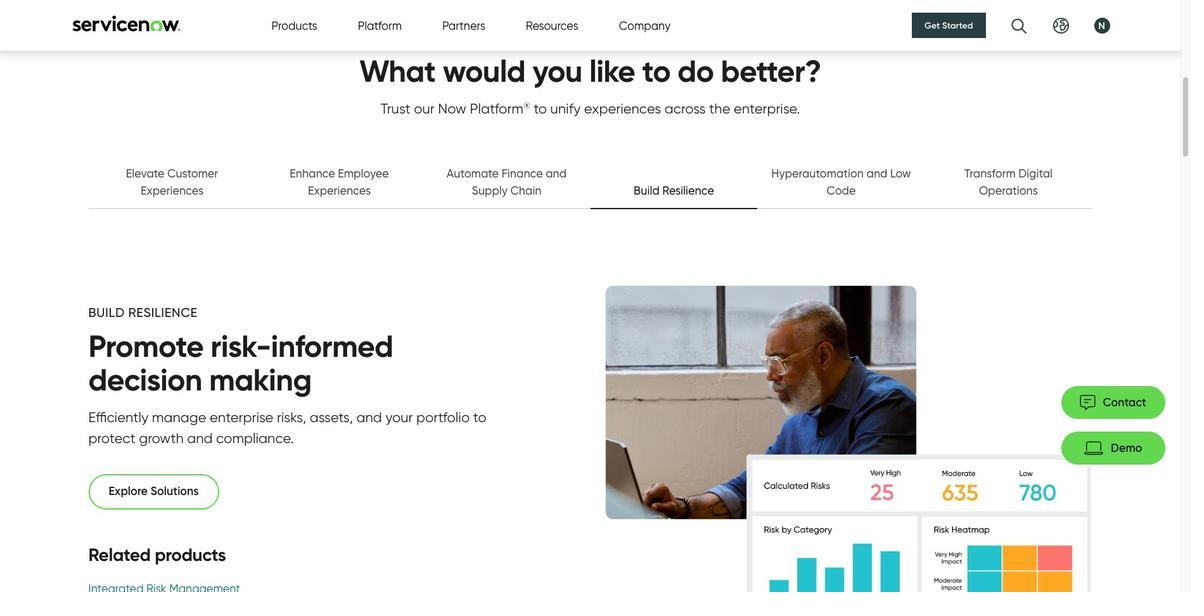 Task type: describe. For each thing, give the bounding box(es) containing it.
resources button
[[526, 17, 579, 34]]

products
[[272, 19, 317, 32]]

platform button
[[358, 17, 402, 34]]

platform
[[358, 19, 402, 32]]

get started
[[925, 20, 973, 31]]

select your country image
[[1053, 17, 1069, 33]]

resources
[[526, 19, 579, 32]]

company
[[619, 19, 671, 32]]

partners
[[442, 19, 486, 32]]



Task type: vqa. For each thing, say whether or not it's contained in the screenshot.
Resources
yes



Task type: locate. For each thing, give the bounding box(es) containing it.
partners button
[[442, 17, 486, 34]]

company button
[[619, 17, 671, 34]]

servicenow image
[[71, 15, 182, 31]]

get
[[925, 20, 940, 31]]

started
[[943, 20, 973, 31]]

get started link
[[912, 13, 986, 38]]

products button
[[272, 17, 317, 34]]



